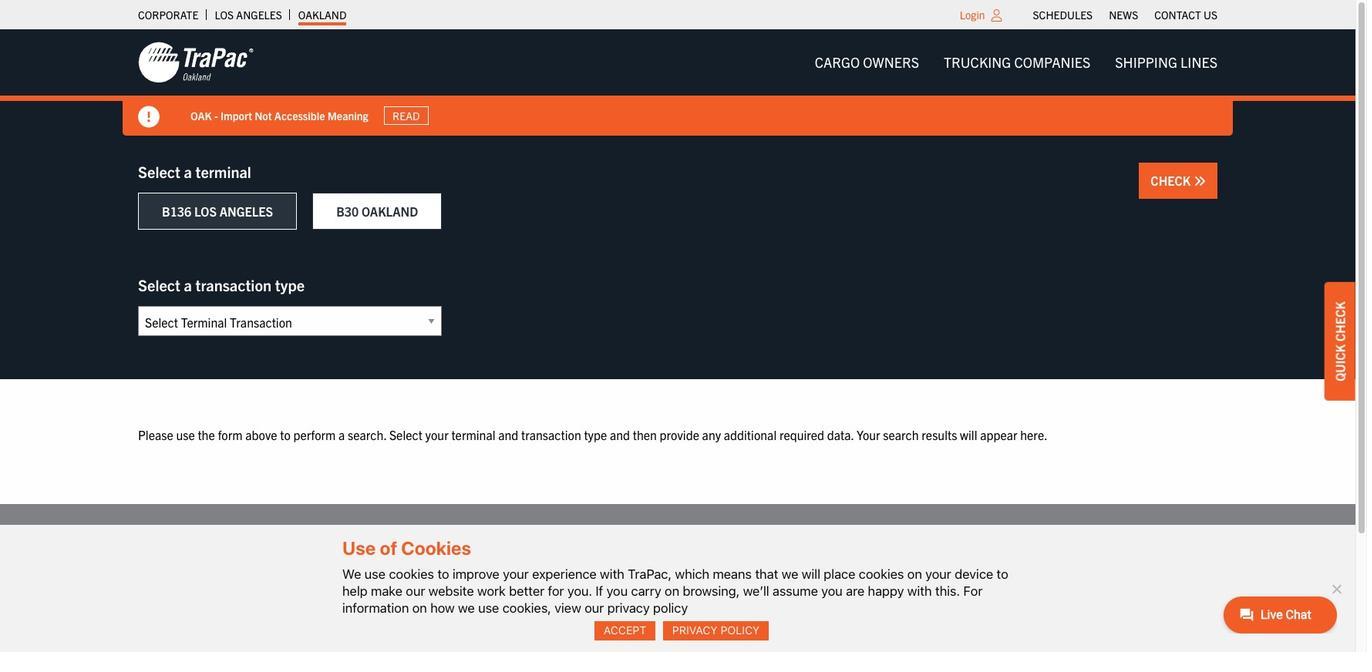 Task type: describe. For each thing, give the bounding box(es) containing it.
menu bar inside banner
[[803, 47, 1230, 78]]

privacy
[[608, 601, 650, 616]]

appear
[[981, 427, 1018, 443]]

meaning
[[328, 108, 368, 122]]

1 horizontal spatial to
[[438, 567, 449, 582]]

0 horizontal spatial your
[[425, 427, 449, 443]]

are
[[846, 584, 865, 599]]

happy
[[868, 584, 904, 599]]

b136
[[162, 204, 192, 219]]

1 horizontal spatial type
[[584, 427, 607, 443]]

improve
[[453, 567, 500, 582]]

select a terminal
[[138, 162, 251, 181]]

owners
[[863, 53, 920, 71]]

7th
[[543, 567, 561, 583]]

read
[[393, 109, 420, 123]]

privacy policy link
[[664, 622, 769, 641]]

you.
[[568, 584, 593, 599]]

- inside 2800 7th street berth 30 - 32 oakland, ca 94607
[[561, 587, 565, 603]]

form
[[218, 427, 243, 443]]

news link
[[1109, 4, 1139, 25]]

customer service: 877-387-2722
[[716, 597, 895, 612]]

los angeles
[[215, 8, 282, 22]]

0 horizontal spatial to
[[280, 427, 291, 443]]

1 horizontal spatial terminal
[[452, 427, 496, 443]]

lines
[[1181, 53, 1218, 71]]

0 vertical spatial use
[[176, 427, 195, 443]]

work
[[478, 584, 506, 599]]

quick check
[[1333, 302, 1348, 382]]

any
[[702, 427, 721, 443]]

privacy policy
[[673, 624, 760, 637]]

cookies,
[[503, 601, 552, 616]]

then
[[633, 427, 657, 443]]

help
[[343, 584, 368, 599]]

information
[[343, 601, 409, 616]]

assume
[[773, 584, 818, 599]]

policy
[[653, 601, 688, 616]]

will inside use of cookies we use cookies to improve your experience with trapac, which means that we will place cookies on your device to help make our website work better for you. if you carry on browsing, we'll assume you are happy with this. for information on how we use cookies, view our privacy policy
[[802, 567, 821, 582]]

trucking companies
[[944, 53, 1091, 71]]

cargo owners
[[815, 53, 920, 71]]

1 vertical spatial transaction
[[521, 427, 581, 443]]

berth
[[511, 587, 541, 603]]

quick check link
[[1325, 282, 1356, 401]]

oak - import not accessible meaning
[[191, 108, 368, 122]]

los angeles link
[[215, 4, 282, 25]]

387-
[[841, 597, 867, 612]]

please use the form above to perform a search. select your terminal and transaction type and then provide any additional required data. your search results will appear here.
[[138, 427, 1048, 443]]

1 you from the left
[[607, 584, 628, 599]]

website
[[429, 584, 474, 599]]

check inside button
[[1151, 173, 1194, 188]]

device
[[955, 567, 994, 582]]

the
[[198, 427, 215, 443]]

contact us link
[[1155, 4, 1218, 25]]

a for transaction
[[184, 275, 192, 295]]

news
[[1109, 8, 1139, 22]]

companies
[[1015, 53, 1091, 71]]

b136 los angeles
[[162, 204, 273, 219]]

import
[[221, 108, 252, 122]]

accept
[[604, 624, 647, 637]]

- inside banner
[[214, 108, 218, 122]]

2 horizontal spatial use
[[478, 601, 499, 616]]

select a transaction type
[[138, 275, 305, 295]]

2800 7th street berth 30 - 32 oakland, ca 94607
[[511, 567, 616, 622]]

no image
[[1329, 581, 1345, 597]]

0 vertical spatial terminal
[[196, 162, 251, 181]]

877-
[[816, 597, 841, 612]]

1 horizontal spatial your
[[503, 567, 529, 582]]

how
[[431, 601, 455, 616]]

check button
[[1140, 163, 1218, 199]]

that
[[755, 567, 779, 582]]

contact us
[[1155, 8, 1218, 22]]

if
[[596, 584, 603, 599]]

place
[[824, 567, 856, 582]]

1 vertical spatial los
[[194, 204, 217, 219]]

2 you from the left
[[822, 584, 843, 599]]

a for terminal
[[184, 162, 192, 181]]

1 horizontal spatial we
[[782, 567, 799, 582]]

0 vertical spatial oakland
[[298, 8, 347, 22]]

94607
[[580, 607, 616, 622]]

of
[[380, 538, 397, 560]]

oakland,
[[511, 607, 559, 622]]

ca
[[562, 607, 577, 622]]

2 vertical spatial on
[[412, 601, 427, 616]]

use
[[343, 538, 376, 560]]

1 and from the left
[[498, 427, 519, 443]]

shipping lines
[[1116, 53, 1218, 71]]

here.
[[1021, 427, 1048, 443]]

for
[[548, 584, 564, 599]]

accessible
[[274, 108, 325, 122]]

32
[[568, 587, 582, 603]]

2 horizontal spatial to
[[997, 567, 1009, 582]]

2 vertical spatial oakland
[[354, 617, 411, 632]]

1 vertical spatial oakland
[[362, 204, 418, 219]]

trucking companies link
[[932, 47, 1103, 78]]

shipping
[[1116, 53, 1178, 71]]

search.
[[348, 427, 387, 443]]

menu bar containing schedules
[[1025, 4, 1226, 25]]

not
[[255, 108, 272, 122]]

customer
[[716, 597, 768, 612]]

provide
[[660, 427, 700, 443]]

street
[[563, 567, 596, 583]]

above
[[245, 427, 277, 443]]



Task type: locate. For each thing, give the bounding box(es) containing it.
1 horizontal spatial transaction
[[521, 427, 581, 443]]

- right 30 on the left of the page
[[561, 587, 565, 603]]

0 horizontal spatial transaction
[[196, 275, 272, 295]]

additional
[[724, 427, 777, 443]]

1 vertical spatial select
[[138, 275, 180, 295]]

1 cookies from the left
[[389, 567, 434, 582]]

1 vertical spatial on
[[665, 584, 680, 599]]

type
[[275, 275, 305, 295], [584, 427, 607, 443]]

1 vertical spatial use
[[365, 567, 386, 582]]

0 vertical spatial type
[[275, 275, 305, 295]]

cookies up happy
[[859, 567, 904, 582]]

browsing,
[[683, 584, 740, 599]]

1 horizontal spatial cookies
[[859, 567, 904, 582]]

1 horizontal spatial -
[[561, 587, 565, 603]]

0 vertical spatial solid image
[[138, 106, 160, 128]]

menu bar containing cargo owners
[[803, 47, 1230, 78]]

menu bar up shipping
[[1025, 4, 1226, 25]]

on up policy
[[665, 584, 680, 599]]

for
[[964, 584, 983, 599]]

privacy
[[673, 624, 718, 637]]

to right above
[[280, 427, 291, 443]]

1 vertical spatial terminal
[[452, 427, 496, 443]]

- right oak
[[214, 108, 218, 122]]

2 horizontal spatial your
[[926, 567, 952, 582]]

with left this.
[[908, 584, 932, 599]]

which
[[675, 567, 710, 582]]

1 horizontal spatial with
[[908, 584, 932, 599]]

0 vertical spatial -
[[214, 108, 218, 122]]

2 horizontal spatial on
[[908, 567, 923, 582]]

better
[[509, 584, 545, 599]]

footer containing 2800 7th street
[[0, 504, 1356, 653]]

read link
[[384, 106, 429, 125]]

1 vertical spatial menu bar
[[803, 47, 1230, 78]]

experience
[[532, 567, 597, 582]]

b30 oakland
[[336, 204, 418, 219]]

view
[[555, 601, 582, 616]]

banner containing cargo owners
[[0, 29, 1368, 136]]

we
[[782, 567, 799, 582], [458, 601, 475, 616]]

use down work
[[478, 601, 499, 616]]

0 horizontal spatial cookies
[[389, 567, 434, 582]]

1 vertical spatial type
[[584, 427, 607, 443]]

oak
[[191, 108, 212, 122]]

0 horizontal spatial and
[[498, 427, 519, 443]]

0 vertical spatial angeles
[[236, 8, 282, 22]]

cargo owners link
[[803, 47, 932, 78]]

with up 'if'
[[600, 567, 625, 582]]

0 horizontal spatial with
[[600, 567, 625, 582]]

your up this.
[[926, 567, 952, 582]]

check
[[1151, 173, 1194, 188], [1333, 302, 1348, 342]]

transaction
[[196, 275, 272, 295], [521, 427, 581, 443]]

corporate link
[[138, 4, 199, 25]]

means
[[713, 567, 752, 582]]

1 horizontal spatial our
[[585, 601, 604, 616]]

a left search.
[[339, 427, 345, 443]]

cookies
[[401, 538, 471, 560]]

light image
[[992, 9, 1002, 22]]

data.
[[828, 427, 854, 443]]

will up assume
[[802, 567, 821, 582]]

service:
[[770, 597, 813, 612]]

1 horizontal spatial you
[[822, 584, 843, 599]]

we up assume
[[782, 567, 799, 582]]

select for select a terminal
[[138, 162, 180, 181]]

0 horizontal spatial our
[[406, 584, 425, 599]]

0 vertical spatial on
[[908, 567, 923, 582]]

we down website
[[458, 601, 475, 616]]

0 horizontal spatial use
[[176, 427, 195, 443]]

1 vertical spatial our
[[585, 601, 604, 616]]

0 vertical spatial with
[[600, 567, 625, 582]]

cargo
[[815, 53, 860, 71]]

a down b136
[[184, 275, 192, 295]]

login
[[960, 8, 986, 22]]

1 vertical spatial we
[[458, 601, 475, 616]]

0 horizontal spatial check
[[1151, 173, 1194, 188]]

los
[[215, 8, 234, 22], [194, 204, 217, 219]]

you right 'if'
[[607, 584, 628, 599]]

on left device
[[908, 567, 923, 582]]

to up website
[[438, 567, 449, 582]]

your
[[425, 427, 449, 443], [503, 567, 529, 582], [926, 567, 952, 582]]

2722
[[867, 597, 895, 612]]

carry
[[631, 584, 662, 599]]

2 and from the left
[[610, 427, 630, 443]]

search
[[883, 427, 919, 443]]

0 horizontal spatial solid image
[[138, 106, 160, 128]]

use
[[176, 427, 195, 443], [365, 567, 386, 582], [478, 601, 499, 616]]

will
[[960, 427, 978, 443], [802, 567, 821, 582]]

1 horizontal spatial and
[[610, 427, 630, 443]]

us
[[1204, 8, 1218, 22]]

angeles down the 'select a terminal'
[[220, 204, 273, 219]]

quick
[[1333, 345, 1348, 382]]

and
[[498, 427, 519, 443], [610, 427, 630, 443]]

oakland
[[298, 8, 347, 22], [362, 204, 418, 219], [354, 617, 411, 632]]

select for select a transaction type
[[138, 275, 180, 295]]

oakland link
[[298, 4, 347, 25]]

0 vertical spatial a
[[184, 162, 192, 181]]

oakland down information
[[354, 617, 411, 632]]

los up oakland image
[[215, 8, 234, 22]]

menu bar down light "image"
[[803, 47, 1230, 78]]

select up b136
[[138, 162, 180, 181]]

trapac,
[[628, 567, 672, 582]]

our
[[406, 584, 425, 599], [585, 601, 604, 616]]

0 horizontal spatial you
[[607, 584, 628, 599]]

results
[[922, 427, 958, 443]]

you
[[607, 584, 628, 599], [822, 584, 843, 599]]

1 vertical spatial -
[[561, 587, 565, 603]]

0 vertical spatial menu bar
[[1025, 4, 1226, 25]]

0 horizontal spatial type
[[275, 275, 305, 295]]

1 vertical spatial with
[[908, 584, 932, 599]]

2 vertical spatial a
[[339, 427, 345, 443]]

0 horizontal spatial -
[[214, 108, 218, 122]]

shipping lines link
[[1103, 47, 1230, 78]]

will right results
[[960, 427, 978, 443]]

our right make
[[406, 584, 425, 599]]

cookies
[[389, 567, 434, 582], [859, 567, 904, 582]]

0 vertical spatial transaction
[[196, 275, 272, 295]]

your right search.
[[425, 427, 449, 443]]

1 horizontal spatial will
[[960, 427, 978, 443]]

your up better
[[503, 567, 529, 582]]

login link
[[960, 8, 986, 22]]

b30
[[336, 204, 359, 219]]

0 vertical spatial los
[[215, 8, 234, 22]]

1 vertical spatial solid image
[[1194, 175, 1206, 187]]

perform
[[293, 427, 336, 443]]

menu bar
[[1025, 4, 1226, 25], [803, 47, 1230, 78]]

please
[[138, 427, 173, 443]]

0 vertical spatial our
[[406, 584, 425, 599]]

a up b136
[[184, 162, 192, 181]]

0 vertical spatial will
[[960, 427, 978, 443]]

use up make
[[365, 567, 386, 582]]

terminal
[[196, 162, 251, 181], [452, 427, 496, 443]]

0 vertical spatial check
[[1151, 173, 1194, 188]]

you down place
[[822, 584, 843, 599]]

make
[[371, 584, 403, 599]]

1 horizontal spatial check
[[1333, 302, 1348, 342]]

we
[[343, 567, 361, 582]]

solid image
[[138, 106, 160, 128], [1194, 175, 1206, 187]]

0 horizontal spatial we
[[458, 601, 475, 616]]

policy
[[721, 624, 760, 637]]

contact
[[1155, 8, 1202, 22]]

oakland right los angeles link
[[298, 8, 347, 22]]

on left the how
[[412, 601, 427, 616]]

with
[[600, 567, 625, 582], [908, 584, 932, 599]]

1 horizontal spatial solid image
[[1194, 175, 1206, 187]]

1 horizontal spatial use
[[365, 567, 386, 582]]

1 vertical spatial angeles
[[220, 204, 273, 219]]

1 vertical spatial a
[[184, 275, 192, 295]]

select right search.
[[389, 427, 423, 443]]

1 vertical spatial will
[[802, 567, 821, 582]]

oakland right b30 at the top
[[362, 204, 418, 219]]

footer
[[0, 504, 1356, 653]]

on
[[908, 567, 923, 582], [665, 584, 680, 599], [412, 601, 427, 616]]

accept link
[[595, 622, 656, 641]]

0 vertical spatial select
[[138, 162, 180, 181]]

oakland image
[[138, 41, 254, 84]]

0 vertical spatial we
[[782, 567, 799, 582]]

2800
[[511, 567, 540, 583]]

-
[[214, 108, 218, 122], [561, 587, 565, 603]]

corporate
[[138, 8, 199, 22]]

your
[[857, 427, 881, 443]]

2 cookies from the left
[[859, 567, 904, 582]]

1 horizontal spatial on
[[665, 584, 680, 599]]

banner
[[0, 29, 1368, 136]]

2 vertical spatial select
[[389, 427, 423, 443]]

angeles left oakland "link"
[[236, 8, 282, 22]]

0 horizontal spatial will
[[802, 567, 821, 582]]

this.
[[936, 584, 960, 599]]

solid image inside check button
[[1194, 175, 1206, 187]]

to right device
[[997, 567, 1009, 582]]

cookies up make
[[389, 567, 434, 582]]

use left the
[[176, 427, 195, 443]]

los right b136
[[194, 204, 217, 219]]

0 horizontal spatial on
[[412, 601, 427, 616]]

required
[[780, 427, 825, 443]]

select down b136
[[138, 275, 180, 295]]

schedules
[[1033, 8, 1093, 22]]

1 vertical spatial check
[[1333, 302, 1348, 342]]

2 vertical spatial use
[[478, 601, 499, 616]]

0 horizontal spatial terminal
[[196, 162, 251, 181]]

our down 'if'
[[585, 601, 604, 616]]



Task type: vqa. For each thing, say whether or not it's contained in the screenshot.
Safety & Security Link
no



